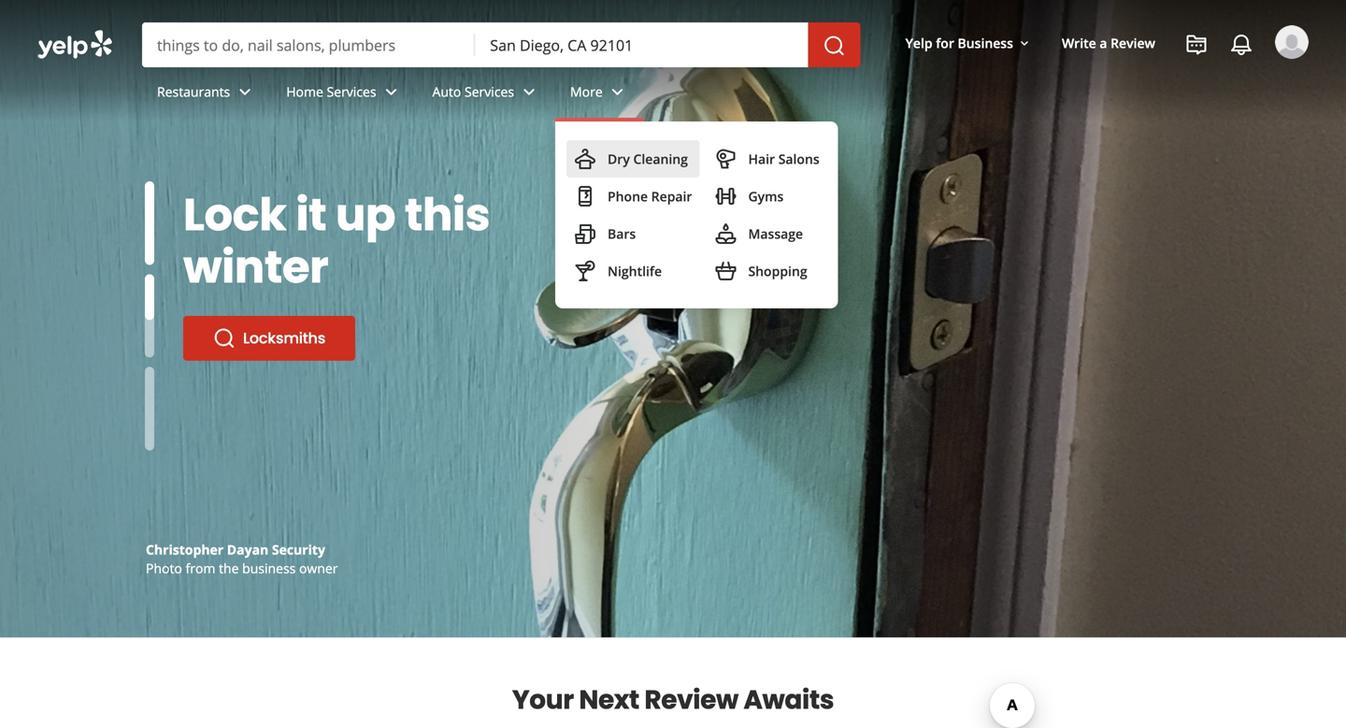 Task type: describe. For each thing, give the bounding box(es) containing it.
projects image
[[1186, 34, 1208, 56]]

explore banner section banner
[[0, 0, 1346, 638]]

from
[[186, 560, 215, 577]]

christopher
[[146, 541, 224, 559]]

cleaning
[[633, 150, 688, 168]]

24 bars v2 image
[[574, 223, 597, 245]]

business
[[242, 560, 296, 577]]

24 salon v2 image
[[715, 148, 737, 170]]

auto
[[432, 83, 461, 101]]

menu inside business categories element
[[555, 122, 838, 309]]

locksmiths link
[[183, 316, 355, 361]]

christopher dayan security link
[[146, 541, 325, 559]]

none search field containing yelp for business
[[0, 0, 1346, 309]]

up
[[336, 183, 396, 246]]

your next review awaits
[[512, 682, 834, 719]]

24 phone repair v2 image
[[574, 185, 597, 208]]

restaurants
[[157, 83, 230, 101]]

massage
[[748, 225, 803, 243]]

nightlife link
[[567, 252, 700, 290]]

business
[[958, 34, 1013, 52]]

home services
[[286, 83, 376, 101]]

review for a
[[1111, 34, 1156, 52]]

massage link
[[707, 215, 827, 252]]

none search field inside explore banner section "banner"
[[142, 22, 861, 67]]

services for home services
[[327, 83, 376, 101]]

24 happy hour v2 image
[[574, 260, 597, 282]]

yelp for business
[[906, 34, 1013, 52]]

none field things to do, nail salons, plumbers
[[142, 22, 475, 67]]

1 select slide image from the top
[[145, 181, 154, 265]]

write a review link
[[1055, 26, 1163, 60]]

bars
[[608, 225, 636, 243]]

phone repair link
[[567, 178, 700, 215]]

24 chevron down v2 image for home services
[[380, 81, 403, 103]]

lock it up this winter
[[183, 183, 490, 299]]

24 chevron down v2 image
[[234, 81, 256, 103]]

auto services
[[432, 83, 514, 101]]

24 chevron down v2 image for more
[[607, 81, 629, 103]]

christopher dayan security photo from the business owner
[[146, 541, 338, 577]]

auto services link
[[418, 67, 555, 122]]

dry cleaning link
[[567, 140, 700, 178]]

owner
[[299, 560, 338, 577]]

review for next
[[645, 682, 738, 719]]

dry cleaning
[[608, 150, 688, 168]]

apple l. image
[[1275, 25, 1309, 59]]

photo
[[146, 560, 182, 577]]

winter
[[183, 236, 328, 299]]

dayan
[[227, 541, 269, 559]]

awaits
[[744, 682, 834, 719]]

shopping
[[748, 262, 808, 280]]

address, neighborhood, city, state or zip text field
[[475, 22, 808, 67]]



Task type: locate. For each thing, give the bounding box(es) containing it.
1 horizontal spatial services
[[465, 83, 514, 101]]

1 24 chevron down v2 image from the left
[[380, 81, 403, 103]]

24 massage v2 image
[[715, 223, 737, 245]]

this
[[405, 183, 490, 246]]

phone repair
[[608, 187, 692, 205]]

24 chevron down v2 image inside more link
[[607, 81, 629, 103]]

24 search v2 image
[[213, 327, 236, 350]]

bars link
[[567, 215, 700, 252]]

menu
[[555, 122, 838, 309]]

review right next
[[645, 682, 738, 719]]

services right auto
[[465, 83, 514, 101]]

1 horizontal spatial 24 chevron down v2 image
[[518, 81, 540, 103]]

dry
[[608, 150, 630, 168]]

shopping link
[[707, 252, 827, 290]]

gyms
[[748, 187, 784, 205]]

yelp
[[906, 34, 933, 52]]

None search field
[[142, 22, 861, 67]]

write
[[1062, 34, 1096, 52]]

it
[[296, 183, 327, 246]]

menu containing dry cleaning
[[555, 122, 838, 309]]

review
[[1111, 34, 1156, 52], [645, 682, 738, 719]]

for
[[936, 34, 955, 52]]

none field up "home"
[[142, 22, 475, 67]]

3 24 chevron down v2 image from the left
[[607, 81, 629, 103]]

2 24 chevron down v2 image from the left
[[518, 81, 540, 103]]

write a review
[[1062, 34, 1156, 52]]

services inside home services link
[[327, 83, 376, 101]]

notifications image
[[1230, 34, 1253, 56]]

the
[[219, 560, 239, 577]]

more
[[570, 83, 603, 101]]

none field up the 'more'
[[475, 22, 808, 67]]

next
[[579, 682, 639, 719]]

2 select slide image from the top
[[145, 237, 154, 321]]

1 horizontal spatial review
[[1111, 34, 1156, 52]]

hair salons
[[748, 150, 820, 168]]

24 dry cleaning v2 image
[[574, 148, 597, 170]]

1 none field from the left
[[142, 22, 475, 67]]

review right the a
[[1111, 34, 1156, 52]]

24 chevron down v2 image right auto services
[[518, 81, 540, 103]]

restaurants link
[[142, 67, 271, 122]]

more link
[[555, 67, 644, 122]]

0 horizontal spatial services
[[327, 83, 376, 101]]

2 none field from the left
[[475, 22, 808, 67]]

16 chevron down v2 image
[[1017, 36, 1032, 51]]

nightlife
[[608, 262, 662, 280]]

security
[[272, 541, 325, 559]]

user actions element
[[891, 23, 1335, 138]]

search image
[[823, 35, 846, 57]]

hair salons link
[[707, 140, 827, 178]]

repair
[[651, 187, 692, 205]]

None field
[[142, 22, 475, 67], [475, 22, 808, 67]]

lock
[[183, 183, 287, 246]]

salons
[[779, 150, 820, 168]]

review inside user actions element
[[1111, 34, 1156, 52]]

24 chevron down v2 image left auto
[[380, 81, 403, 103]]

gyms link
[[707, 178, 827, 215]]

phone
[[608, 187, 648, 205]]

None search field
[[0, 0, 1346, 309]]

yelp for business button
[[898, 26, 1040, 60]]

a
[[1100, 34, 1107, 52]]

services for auto services
[[465, 83, 514, 101]]

0 vertical spatial review
[[1111, 34, 1156, 52]]

24 chevron down v2 image inside home services link
[[380, 81, 403, 103]]

24 gyms v2 image
[[715, 185, 737, 208]]

1 services from the left
[[327, 83, 376, 101]]

services
[[327, 83, 376, 101], [465, 83, 514, 101]]

24 chevron down v2 image
[[380, 81, 403, 103], [518, 81, 540, 103], [607, 81, 629, 103]]

24 chevron down v2 image for auto services
[[518, 81, 540, 103]]

2 horizontal spatial 24 chevron down v2 image
[[607, 81, 629, 103]]

24 shopping v2 image
[[715, 260, 737, 282]]

0 horizontal spatial review
[[645, 682, 738, 719]]

business categories element
[[142, 67, 1309, 309]]

select slide image
[[145, 181, 154, 265], [145, 237, 154, 321]]

home
[[286, 83, 323, 101]]

hair
[[748, 150, 775, 168]]

services inside auto services link
[[465, 83, 514, 101]]

0 horizontal spatial 24 chevron down v2 image
[[380, 81, 403, 103]]

home services link
[[271, 67, 418, 122]]

1 vertical spatial review
[[645, 682, 738, 719]]

24 chevron down v2 image right the 'more'
[[607, 81, 629, 103]]

things to do, nail salons, plumbers text field
[[142, 22, 475, 67]]

24 chevron down v2 image inside auto services link
[[518, 81, 540, 103]]

2 services from the left
[[465, 83, 514, 101]]

none field address, neighborhood, city, state or zip
[[475, 22, 808, 67]]

services right "home"
[[327, 83, 376, 101]]

your
[[512, 682, 574, 719]]

locksmiths
[[243, 328, 325, 349]]



Task type: vqa. For each thing, say whether or not it's contained in the screenshot.
More
yes



